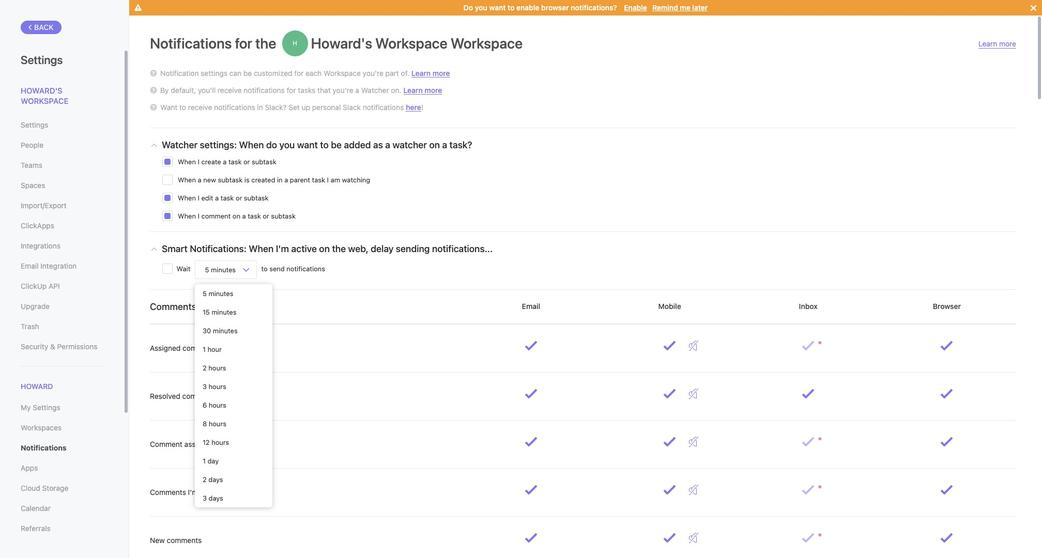 Task type: vqa. For each thing, say whether or not it's contained in the screenshot.
receive
yes



Task type: locate. For each thing, give the bounding box(es) containing it.
2 horizontal spatial in
[[277, 176, 283, 184]]

1 horizontal spatial the
[[332, 243, 346, 254]]

2 up comments i'm @mentioned in
[[203, 476, 207, 484]]

resolved comments
[[150, 392, 217, 401]]

2 vertical spatial in
[[244, 488, 250, 497]]

settings
[[21, 53, 63, 67], [21, 120, 48, 129], [33, 403, 60, 412]]

slack
[[343, 103, 361, 112]]

2
[[203, 364, 207, 372], [203, 476, 207, 484]]

you
[[475, 3, 487, 12], [279, 139, 295, 150]]

you're right that
[[333, 86, 353, 95]]

1 vertical spatial on
[[233, 212, 240, 220]]

on right 'watcher'
[[429, 139, 440, 150]]

in right the @mentioned
[[244, 488, 250, 497]]

email inside settings element
[[21, 262, 39, 270]]

or down created
[[263, 212, 269, 220]]

email integration link
[[21, 257, 103, 275]]

settings
[[201, 69, 228, 78]]

1 hour
[[203, 345, 222, 354]]

0 horizontal spatial in
[[244, 488, 250, 497]]

3 for 3 hours
[[203, 383, 207, 391]]

receive
[[218, 86, 242, 95], [188, 103, 212, 112]]

1 vertical spatial email
[[520, 302, 542, 311]]

2 1 from the top
[[203, 457, 206, 465]]

30 minutes
[[203, 327, 238, 335]]

or up when i comment on a task or subtask at the top of page
[[236, 194, 242, 202]]

task right edit
[[221, 194, 234, 202]]

settings down back link
[[21, 53, 63, 67]]

5 right wait
[[205, 265, 209, 274]]

referrals
[[21, 524, 51, 533]]

1 vertical spatial learn more link
[[412, 69, 450, 77]]

notifications up notification
[[150, 35, 232, 52]]

2 vertical spatial comments
[[167, 536, 202, 545]]

2 vertical spatial learn
[[404, 86, 423, 94]]

5 minutes down notifications:
[[203, 265, 238, 274]]

1 horizontal spatial on
[[319, 243, 330, 254]]

1 horizontal spatial howard's
[[311, 35, 372, 52]]

1 vertical spatial settings
[[21, 120, 48, 129]]

do you want to enable browser notifications? enable remind me later
[[464, 3, 708, 12]]

0 vertical spatial off image
[[689, 389, 698, 399]]

3 down 2 days
[[203, 494, 207, 503]]

clickup api link
[[21, 278, 103, 295]]

watching
[[342, 176, 370, 184]]

email for email
[[520, 302, 542, 311]]

comments down 30
[[183, 344, 218, 353]]

5
[[205, 265, 209, 274], [203, 290, 207, 298]]

minutes up 15 minutes
[[209, 290, 233, 298]]

notifications down customized
[[244, 86, 285, 95]]

or up is
[[244, 158, 250, 166]]

minutes down notifications:
[[211, 265, 236, 274]]

0 vertical spatial the
[[255, 35, 276, 52]]

comments up 6
[[182, 392, 217, 401]]

when left the create
[[178, 158, 196, 166]]

1 vertical spatial you're
[[333, 86, 353, 95]]

1 vertical spatial days
[[209, 494, 223, 503]]

watcher left settings:
[[162, 139, 198, 150]]

people link
[[21, 136, 103, 154]]

be right can
[[243, 69, 252, 78]]

0 horizontal spatial howard's
[[21, 86, 62, 95]]

0 vertical spatial days
[[208, 476, 223, 484]]

howard's workspace workspace
[[308, 35, 523, 52]]

watcher inside by default, you'll receive notifications for tasks that you're a watcher on. learn more
[[361, 86, 389, 95]]

1 horizontal spatial you
[[475, 3, 487, 12]]

2 horizontal spatial or
[[263, 212, 269, 220]]

8
[[203, 420, 207, 428]]

delay
[[371, 243, 394, 254]]

receive down you'll
[[188, 103, 212, 112]]

0 vertical spatial in
[[257, 103, 263, 112]]

0 vertical spatial comments
[[183, 344, 218, 353]]

1 off image from the top
[[689, 389, 698, 399]]

watcher left on.
[[361, 86, 389, 95]]

15
[[203, 308, 210, 316]]

2 2 from the top
[[203, 476, 207, 484]]

5 minutes up 15 minutes
[[203, 290, 233, 298]]

1 vertical spatial notifications
[[21, 444, 67, 452]]

1 day
[[203, 457, 219, 465]]

comments for assigned comments
[[183, 344, 218, 353]]

0 vertical spatial receive
[[218, 86, 242, 95]]

to
[[508, 3, 515, 12], [179, 103, 186, 112], [320, 139, 329, 150], [261, 265, 268, 273], [216, 440, 223, 449]]

1 vertical spatial be
[[331, 139, 342, 150]]

when left do
[[239, 139, 264, 150]]

1 off image from the top
[[689, 341, 698, 351]]

2 vertical spatial for
[[287, 86, 296, 95]]

the left web,
[[332, 243, 346, 254]]

comments left 3 days
[[150, 488, 186, 497]]

@mentioned
[[200, 488, 242, 497]]

1 vertical spatial or
[[236, 194, 242, 202]]

1 vertical spatial for
[[294, 69, 304, 78]]

off image for assigned comments
[[689, 341, 698, 351]]

apps link
[[21, 460, 103, 477]]

notifications?
[[571, 3, 617, 12]]

hours down hour at left bottom
[[208, 364, 226, 372]]

hours right 6
[[209, 401, 226, 409]]

1 3 from the top
[[203, 383, 207, 391]]

settings up people
[[21, 120, 48, 129]]

notifications inside settings element
[[21, 444, 67, 452]]

i left comment
[[198, 212, 200, 220]]

2 comments from the top
[[150, 488, 186, 497]]

0 horizontal spatial be
[[243, 69, 252, 78]]

you're inside notification settings can be customized for each workspace you're part of. learn more
[[363, 69, 384, 78]]

1 vertical spatial watcher
[[162, 139, 198, 150]]

0 vertical spatial want
[[489, 3, 506, 12]]

task down when i edit a task or subtask
[[248, 212, 261, 220]]

2 hours
[[203, 364, 226, 372]]

days
[[208, 476, 223, 484], [209, 494, 223, 503]]

in inside "want to receive notifications in slack? set up personal slack notifications here !"
[[257, 103, 263, 112]]

when left edit
[[178, 194, 196, 202]]

part
[[385, 69, 399, 78]]

import/export
[[21, 201, 67, 210]]

2 for 2 days
[[203, 476, 207, 484]]

a down when i edit a task or subtask
[[242, 212, 246, 220]]

1 days from the top
[[208, 476, 223, 484]]

api
[[49, 282, 60, 291]]

0 vertical spatial you're
[[363, 69, 384, 78]]

subtask
[[252, 158, 276, 166], [218, 176, 243, 184], [244, 194, 269, 202], [271, 212, 296, 220]]

mobile
[[656, 302, 683, 311]]

assigned
[[150, 344, 181, 353]]

1 vertical spatial comments
[[150, 488, 186, 497]]

1 horizontal spatial i'm
[[276, 243, 289, 254]]

you're left part
[[363, 69, 384, 78]]

1 vertical spatial in
[[277, 176, 283, 184]]

3 for 3 days
[[203, 494, 207, 503]]

5 up 15
[[203, 290, 207, 298]]

workspace down do
[[451, 35, 523, 52]]

2 vertical spatial off image
[[689, 533, 698, 543]]

notifications
[[150, 35, 232, 52], [21, 444, 67, 452]]

in right created
[[277, 176, 283, 184]]

0 horizontal spatial me
[[225, 440, 235, 449]]

default,
[[171, 86, 196, 95]]

1 horizontal spatial notifications
[[150, 35, 232, 52]]

i'm up the send
[[276, 243, 289, 254]]

0 vertical spatial 2
[[203, 364, 207, 372]]

for left each
[[294, 69, 304, 78]]

0 vertical spatial 1
[[203, 345, 206, 354]]

a up slack
[[355, 86, 359, 95]]

receive down can
[[218, 86, 242, 95]]

learn more link
[[979, 39, 1016, 49], [412, 69, 450, 77], [404, 86, 442, 94]]

2 3 from the top
[[203, 494, 207, 503]]

1 left hour at left bottom
[[203, 345, 206, 354]]

workspace up settings link
[[21, 96, 68, 105]]

me right the 12
[[225, 440, 235, 449]]

0 horizontal spatial receive
[[188, 103, 212, 112]]

the
[[255, 35, 276, 52], [332, 243, 346, 254]]

more
[[999, 39, 1016, 48], [433, 69, 450, 77], [425, 86, 442, 94]]

off image for new comments
[[689, 533, 698, 543]]

1 vertical spatial 2
[[203, 476, 207, 484]]

1 vertical spatial 1
[[203, 457, 206, 465]]

0 vertical spatial 5 minutes
[[203, 265, 238, 274]]

1 vertical spatial me
[[225, 440, 235, 449]]

3 up 6
[[203, 383, 207, 391]]

1 vertical spatial off image
[[689, 485, 698, 495]]

security & permissions link
[[21, 338, 103, 356]]

3 off image from the top
[[689, 533, 698, 543]]

off image for comment assigned to me
[[689, 437, 698, 447]]

on right 'active'
[[319, 243, 330, 254]]

off image
[[689, 341, 698, 351], [689, 485, 698, 495]]

0 horizontal spatial notifications
[[21, 444, 67, 452]]

0 vertical spatial off image
[[689, 341, 698, 351]]

howard's inside "howard's workspace"
[[21, 86, 62, 95]]

2 days from the top
[[209, 494, 223, 503]]

0 horizontal spatial the
[[255, 35, 276, 52]]

1 horizontal spatial receive
[[218, 86, 242, 95]]

3 days
[[203, 494, 223, 503]]

i for when i edit a task or subtask
[[198, 194, 200, 202]]

1 comments from the top
[[150, 301, 196, 312]]

2 down 1 hour
[[203, 364, 207, 372]]

calendar
[[21, 504, 51, 513]]

for left tasks
[[287, 86, 296, 95]]

day
[[208, 457, 219, 465]]

i'm left 3 days
[[188, 488, 198, 497]]

integrations link
[[21, 237, 103, 255]]

i left am
[[327, 176, 329, 184]]

comments left 15
[[150, 301, 196, 312]]

notifications link
[[21, 440, 103, 457]]

1 2 from the top
[[203, 364, 207, 372]]

1
[[203, 345, 206, 354], [203, 457, 206, 465]]

days down 2 days
[[209, 494, 223, 503]]

settings right my
[[33, 403, 60, 412]]

email for email integration
[[21, 262, 39, 270]]

active
[[291, 243, 317, 254]]

me left later
[[680, 3, 691, 12]]

to right want
[[179, 103, 186, 112]]

comments
[[183, 344, 218, 353], [182, 392, 217, 401], [167, 536, 202, 545]]

me
[[680, 3, 691, 12], [225, 440, 235, 449]]

1 vertical spatial 3
[[203, 494, 207, 503]]

notifications down workspaces
[[21, 444, 67, 452]]

1 horizontal spatial you're
[[363, 69, 384, 78]]

1 1 from the top
[[203, 345, 206, 354]]

2 vertical spatial more
[[425, 86, 442, 94]]

minutes right 30
[[213, 327, 238, 335]]

receive inside "want to receive notifications in slack? set up personal slack notifications here !"
[[188, 103, 212, 112]]

be
[[243, 69, 252, 78], [331, 139, 342, 150]]

0 horizontal spatial you
[[279, 139, 295, 150]]

0 horizontal spatial i'm
[[188, 488, 198, 497]]

days up the @mentioned
[[208, 476, 223, 484]]

&
[[50, 342, 55, 351]]

workspace up that
[[324, 69, 361, 78]]

0 vertical spatial you
[[475, 3, 487, 12]]

1 horizontal spatial email
[[520, 302, 542, 311]]

1 for 1 hour
[[203, 345, 206, 354]]

0 horizontal spatial you're
[[333, 86, 353, 95]]

remind
[[652, 3, 678, 12]]

1 vertical spatial you
[[279, 139, 295, 150]]

more inside by default, you'll receive notifications for tasks that you're a watcher on. learn more
[[425, 86, 442, 94]]

1 vertical spatial 5 minutes
[[203, 290, 233, 298]]

1 vertical spatial more
[[433, 69, 450, 77]]

for inside notification settings can be customized for each workspace you're part of. learn more
[[294, 69, 304, 78]]

6 hours
[[203, 401, 226, 409]]

0 vertical spatial me
[[680, 3, 691, 12]]

1 vertical spatial learn
[[412, 69, 431, 77]]

1 left day
[[203, 457, 206, 465]]

for inside by default, you'll receive notifications for tasks that you're a watcher on. learn more
[[287, 86, 296, 95]]

receive inside by default, you'll receive notifications for tasks that you're a watcher on. learn more
[[218, 86, 242, 95]]

1 vertical spatial receive
[[188, 103, 212, 112]]

2 horizontal spatial on
[[429, 139, 440, 150]]

for up can
[[235, 35, 252, 52]]

a left parent
[[284, 176, 288, 184]]

when left comment
[[178, 212, 196, 220]]

0 vertical spatial notifications
[[150, 35, 232, 52]]

cloud storage link
[[21, 480, 103, 497]]

0 horizontal spatial watcher
[[162, 139, 198, 150]]

15 minutes
[[203, 308, 236, 316]]

subtask down when a new subtask is created in a parent task i am watching
[[271, 212, 296, 220]]

2 off image from the top
[[689, 485, 698, 495]]

1 vertical spatial off image
[[689, 437, 698, 447]]

security & permissions
[[21, 342, 97, 351]]

to inside "want to receive notifications in slack? set up personal slack notifications here !"
[[179, 103, 186, 112]]

more inside notification settings can be customized for each workspace you're part of. learn more
[[433, 69, 450, 77]]

in left slack?
[[257, 103, 263, 112]]

i left the create
[[198, 158, 200, 166]]

or
[[244, 158, 250, 166], [236, 194, 242, 202], [263, 212, 269, 220]]

2 days
[[203, 476, 223, 484]]

security
[[21, 342, 48, 351]]

comments
[[150, 301, 196, 312], [150, 488, 186, 497]]

howard's up settings link
[[21, 86, 62, 95]]

1 horizontal spatial in
[[257, 103, 263, 112]]

0 vertical spatial learn
[[979, 39, 997, 48]]

0 vertical spatial comments
[[150, 301, 196, 312]]

when i edit a task or subtask
[[178, 194, 269, 202]]

0 horizontal spatial on
[[233, 212, 240, 220]]

notifications...
[[432, 243, 493, 254]]

created
[[251, 176, 275, 184]]

hours right the 12
[[212, 438, 229, 447]]

0 horizontal spatial email
[[21, 262, 39, 270]]

as
[[373, 139, 383, 150]]

subtask up created
[[252, 158, 276, 166]]

2 vertical spatial or
[[263, 212, 269, 220]]

1 vertical spatial want
[[297, 139, 318, 150]]

for for customized
[[294, 69, 304, 78]]

when for when i create a task or subtask
[[178, 158, 196, 166]]

hours up 6 hours
[[209, 383, 226, 391]]

on right comment
[[233, 212, 240, 220]]

2 off image from the top
[[689, 437, 698, 447]]

0 vertical spatial howard's
[[311, 35, 372, 52]]

learn inside by default, you'll receive notifications for tasks that you're a watcher on. learn more
[[404, 86, 423, 94]]

i for when i comment on a task or subtask
[[198, 212, 200, 220]]

you're inside by default, you'll receive notifications for tasks that you're a watcher on. learn more
[[333, 86, 353, 95]]

a inside by default, you'll receive notifications for tasks that you're a watcher on. learn more
[[355, 86, 359, 95]]

when left the new
[[178, 176, 196, 184]]

notifications down 'active'
[[287, 265, 325, 273]]

0 vertical spatial be
[[243, 69, 252, 78]]

0 vertical spatial 3
[[203, 383, 207, 391]]

sending
[[396, 243, 430, 254]]

hours right 8
[[209, 420, 226, 428]]

0 vertical spatial learn more link
[[979, 39, 1016, 49]]

a right as
[[385, 139, 390, 150]]

howard's up each
[[311, 35, 372, 52]]

1 vertical spatial howard's
[[21, 86, 62, 95]]

1 vertical spatial the
[[332, 243, 346, 254]]

1 horizontal spatial watcher
[[361, 86, 389, 95]]

hours for 2 hours
[[208, 364, 226, 372]]

0 horizontal spatial or
[[236, 194, 242, 202]]

email
[[21, 262, 39, 270], [520, 302, 542, 311]]

1 horizontal spatial or
[[244, 158, 250, 166]]

be left added
[[331, 139, 342, 150]]

people
[[21, 141, 44, 149]]

the left h
[[255, 35, 276, 52]]

is
[[244, 176, 250, 184]]

comments right the new
[[167, 536, 202, 545]]

2 vertical spatial learn more link
[[404, 86, 442, 94]]

when for when i edit a task or subtask
[[178, 194, 196, 202]]

you're for part
[[363, 69, 384, 78]]

i left edit
[[198, 194, 200, 202]]

1 vertical spatial comments
[[182, 392, 217, 401]]

off image
[[689, 389, 698, 399], [689, 437, 698, 447], [689, 533, 698, 543]]

comments for resolved comments
[[182, 392, 217, 401]]

here
[[406, 103, 421, 111]]

0 vertical spatial email
[[21, 262, 39, 270]]



Task type: describe. For each thing, give the bounding box(es) containing it.
when for when a new subtask is created in a parent task i am watching
[[178, 176, 196, 184]]

clickup
[[21, 282, 47, 291]]

my settings link
[[21, 399, 103, 417]]

do
[[464, 3, 473, 12]]

12
[[203, 438, 210, 447]]

new comments
[[150, 536, 202, 545]]

0 vertical spatial i'm
[[276, 243, 289, 254]]

0 vertical spatial more
[[999, 39, 1016, 48]]

subtask down created
[[244, 194, 269, 202]]

cloud storage
[[21, 484, 68, 493]]

you're for a
[[333, 86, 353, 95]]

customized
[[254, 69, 292, 78]]

0 vertical spatial settings
[[21, 53, 63, 67]]

clickup api
[[21, 282, 60, 291]]

integration
[[40, 262, 77, 270]]

on.
[[391, 86, 401, 95]]

wait
[[175, 265, 192, 273]]

when i create a task or subtask
[[178, 158, 276, 166]]

6
[[203, 401, 207, 409]]

a left task?
[[442, 139, 447, 150]]

storage
[[42, 484, 68, 493]]

a left the new
[[198, 176, 201, 184]]

new
[[203, 176, 216, 184]]

i for when i create a task or subtask
[[198, 158, 200, 166]]

to right the 12
[[216, 440, 223, 449]]

am
[[331, 176, 340, 184]]

task right the create
[[229, 158, 242, 166]]

email integration
[[21, 262, 77, 270]]

notifications for notifications
[[21, 444, 67, 452]]

later
[[692, 3, 708, 12]]

to left the send
[[261, 265, 268, 273]]

3 hours
[[203, 383, 226, 391]]

when for when i comment on a task or subtask
[[178, 212, 196, 220]]

hours for 12 hours
[[212, 438, 229, 447]]

inbox
[[797, 302, 820, 311]]

smart notifications: when i'm active on the web, delay sending notifications...
[[162, 243, 493, 254]]

web,
[[348, 243, 369, 254]]

teams link
[[21, 157, 103, 174]]

a right edit
[[215, 194, 219, 202]]

referrals link
[[21, 520, 103, 538]]

workspace inside settings element
[[21, 96, 68, 105]]

to left enable
[[508, 3, 515, 12]]

for for notifications
[[287, 86, 296, 95]]

back link
[[21, 21, 61, 34]]

personal
[[312, 103, 341, 112]]

1 vertical spatial 5
[[203, 290, 207, 298]]

or for create
[[244, 158, 250, 166]]

hours for 8 hours
[[209, 420, 226, 428]]

settings element
[[0, 0, 129, 558]]

workspaces
[[21, 424, 62, 432]]

days for 2 days
[[208, 476, 223, 484]]

spaces link
[[21, 177, 103, 194]]

a right the create
[[223, 158, 227, 166]]

1 horizontal spatial want
[[489, 3, 506, 12]]

or for edit
[[236, 194, 242, 202]]

slack?
[[265, 103, 287, 112]]

permissions
[[57, 342, 97, 351]]

assigned
[[184, 440, 214, 449]]

to left added
[[320, 139, 329, 150]]

1 horizontal spatial me
[[680, 3, 691, 12]]

workspace inside notification settings can be customized for each workspace you're part of. learn more
[[324, 69, 361, 78]]

send
[[269, 265, 285, 273]]

teams
[[21, 161, 42, 170]]

learn more link for more
[[412, 69, 450, 77]]

comment
[[201, 212, 231, 220]]

browser
[[541, 3, 569, 12]]

comment assigned to me
[[150, 440, 237, 449]]

comments for new comments
[[167, 536, 202, 545]]

upgrade link
[[21, 298, 103, 315]]

0 vertical spatial 5
[[205, 265, 209, 274]]

days for 3 days
[[209, 494, 223, 503]]

calendar link
[[21, 500, 103, 518]]

resolved
[[150, 392, 180, 401]]

enable
[[517, 3, 539, 12]]

when a new subtask is created in a parent task i am watching
[[178, 176, 370, 184]]

h
[[293, 39, 297, 47]]

want
[[160, 103, 177, 112]]

minutes right 15
[[212, 308, 236, 316]]

integrations
[[21, 241, 60, 250]]

new
[[150, 536, 165, 545]]

task left am
[[312, 176, 325, 184]]

spaces
[[21, 181, 45, 190]]

0 vertical spatial on
[[429, 139, 440, 150]]

notifications:
[[190, 243, 247, 254]]

comments for comments i'm @mentioned in
[[150, 488, 186, 497]]

notifications inside by default, you'll receive notifications for tasks that you're a watcher on. learn more
[[244, 86, 285, 95]]

!
[[421, 103, 423, 112]]

notifications for notifications for the
[[150, 35, 232, 52]]

subtask left is
[[218, 176, 243, 184]]

12 hours
[[203, 438, 229, 447]]

off image for comments i'm @mentioned in
[[689, 485, 698, 495]]

when up the send
[[249, 243, 274, 254]]

howard
[[21, 382, 53, 391]]

settings:
[[200, 139, 237, 150]]

hours for 6 hours
[[209, 401, 226, 409]]

0 horizontal spatial want
[[297, 139, 318, 150]]

added
[[344, 139, 371, 150]]

2 for 2 hours
[[203, 364, 207, 372]]

you'll
[[198, 86, 216, 95]]

hours for 3 hours
[[209, 383, 226, 391]]

by
[[160, 86, 169, 95]]

1 vertical spatial i'm
[[188, 488, 198, 497]]

upgrade
[[21, 302, 50, 311]]

settings link
[[21, 116, 103, 134]]

import/export link
[[21, 197, 103, 215]]

up
[[302, 103, 310, 112]]

be inside notification settings can be customized for each workspace you're part of. learn more
[[243, 69, 252, 78]]

parent
[[290, 176, 310, 184]]

1 horizontal spatial be
[[331, 139, 342, 150]]

notifications down on.
[[363, 103, 404, 112]]

off image for resolved comments
[[689, 389, 698, 399]]

learn inside notification settings can be customized for each workspace you're part of. learn more
[[412, 69, 431, 77]]

back
[[34, 23, 54, 32]]

learn more link for learn
[[404, 86, 442, 94]]

hour
[[208, 345, 222, 354]]

when i comment on a task or subtask
[[178, 212, 296, 220]]

set
[[289, 103, 300, 112]]

comments i'm @mentioned in
[[150, 488, 250, 497]]

learn more
[[979, 39, 1016, 48]]

1 for 1 day
[[203, 457, 206, 465]]

do
[[266, 139, 277, 150]]

howard's for howard's workspace
[[21, 86, 62, 95]]

comments for comments
[[150, 301, 196, 312]]

enable
[[624, 3, 647, 12]]

2 vertical spatial settings
[[33, 403, 60, 412]]

workspaces link
[[21, 419, 103, 437]]

trash link
[[21, 318, 103, 336]]

workspace up of.
[[375, 35, 448, 52]]

each
[[306, 69, 322, 78]]

trash
[[21, 322, 39, 331]]

0 vertical spatial for
[[235, 35, 252, 52]]

howard's for howard's workspace workspace
[[311, 35, 372, 52]]

notifications down you'll
[[214, 103, 255, 112]]

to send notifications
[[259, 265, 325, 273]]

smart
[[162, 243, 188, 254]]

2 vertical spatial on
[[319, 243, 330, 254]]

my
[[21, 403, 31, 412]]



